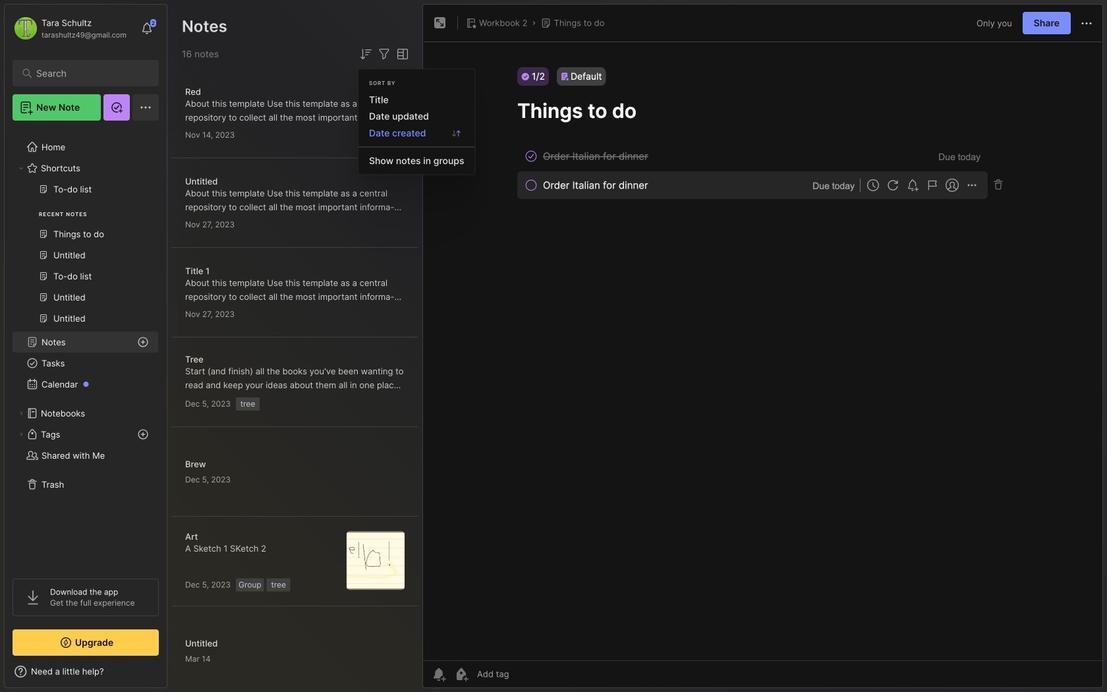 Task type: vqa. For each thing, say whether or not it's contained in the screenshot.
Alignment Field
no



Task type: describe. For each thing, give the bounding box(es) containing it.
click to collapse image
[[167, 668, 176, 684]]

expand note image
[[433, 15, 448, 31]]

Add tag field
[[476, 669, 575, 680]]

Sort options field
[[358, 46, 374, 62]]

expand tags image
[[17, 431, 25, 439]]

add tag image
[[454, 667, 470, 683]]

WHAT'S NEW field
[[5, 661, 167, 683]]

none search field inside "main" element
[[36, 65, 141, 81]]

Search text field
[[36, 67, 141, 80]]

thumbnail image
[[347, 532, 405, 590]]

View options field
[[392, 46, 411, 62]]

add a reminder image
[[431, 667, 447, 683]]



Task type: locate. For each thing, give the bounding box(es) containing it.
dropdown list menu
[[359, 92, 475, 169]]

note window element
[[423, 4, 1104, 692]]

tree
[[5, 129, 167, 567]]

tree inside "main" element
[[5, 129, 167, 567]]

main element
[[0, 0, 171, 692]]

more actions image
[[1080, 16, 1095, 31]]

add filters image
[[377, 46, 392, 62]]

expand notebooks image
[[17, 410, 25, 417]]

Note Editor text field
[[423, 42, 1103, 661]]

group inside tree
[[13, 179, 158, 337]]

group
[[13, 179, 158, 337]]

Account field
[[13, 15, 127, 42]]

More actions field
[[1080, 15, 1095, 31]]

None search field
[[36, 65, 141, 81]]

Add filters field
[[377, 46, 392, 62]]



